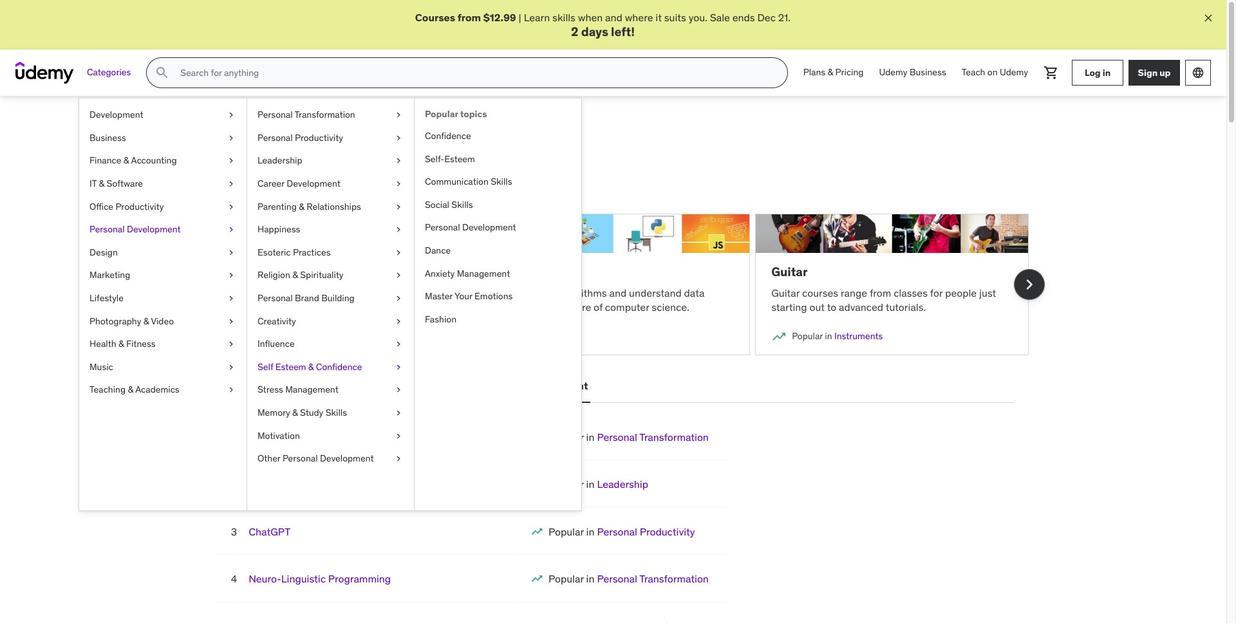 Task type: locate. For each thing, give the bounding box(es) containing it.
core
[[571, 301, 591, 314]]

data & analytics link
[[277, 331, 342, 342]]

1 udemy from the left
[[879, 67, 908, 78]]

xsmall image for influence
[[394, 338, 404, 351]]

learn
[[214, 301, 237, 314]]

0 horizontal spatial design
[[90, 247, 118, 258]]

submit search image
[[155, 65, 170, 81]]

udemy right on
[[1000, 67, 1029, 78]]

xsmall image inside 'finance & accounting' link
[[226, 155, 236, 167]]

& left study
[[292, 407, 298, 419]]

0 horizontal spatial leadership link
[[247, 150, 414, 173]]

2 horizontal spatial learn
[[524, 11, 550, 24]]

in left the instruments on the bottom right of page
[[825, 331, 832, 342]]

xsmall image for it & software
[[226, 178, 236, 190]]

new
[[330, 164, 349, 177]]

1 horizontal spatial management
[[457, 268, 510, 279]]

2 vertical spatial learn
[[493, 286, 519, 299]]

to left "your" on the top left of page
[[445, 286, 454, 299]]

xsmall image for self esteem & confidence
[[394, 361, 404, 374]]

personal development for leftmost personal development link
[[90, 224, 181, 235]]

1 horizontal spatial popular in image
[[531, 573, 544, 586]]

religion & spirituality link
[[247, 264, 414, 287]]

xsmall image for design
[[226, 247, 236, 259]]

1 popular in personal transformation from the top
[[549, 431, 709, 444]]

popular in image down learn
[[214, 329, 229, 345]]

0 vertical spatial topics
[[460, 108, 487, 120]]

xsmall image for leadership
[[394, 155, 404, 167]]

0 horizontal spatial esteem
[[275, 361, 306, 373]]

popular in image down popular in icon
[[531, 573, 544, 586]]

& right health
[[118, 338, 124, 350]]

2 horizontal spatial popular in image
[[772, 329, 787, 345]]

0 vertical spatial design
[[90, 247, 118, 258]]

xsmall image for parenting & relationships
[[394, 201, 404, 213]]

1 vertical spatial topics
[[365, 127, 412, 147]]

xsmall image inside esoteric practices link
[[394, 247, 404, 259]]

xsmall image inside 'office productivity' link
[[226, 201, 236, 213]]

leadership up popular in personal productivity
[[597, 478, 649, 491]]

log
[[1085, 67, 1101, 78]]

0 vertical spatial leadership
[[258, 155, 302, 166]]

xsmall image inside creativity link
[[394, 315, 404, 328]]

0 horizontal spatial confidence
[[316, 361, 362, 373]]

in down popular in leadership
[[586, 525, 595, 538]]

other personal development link
[[247, 448, 414, 471]]

learn up structures
[[493, 286, 519, 299]]

0 horizontal spatial business
[[90, 132, 126, 143]]

existing
[[425, 164, 461, 177]]

where
[[625, 11, 653, 24]]

personal development link down office productivity
[[79, 218, 247, 241]]

from up advanced
[[870, 286, 892, 299]]

self-
[[425, 153, 445, 165]]

1 horizontal spatial leadership
[[597, 478, 649, 491]]

1 vertical spatial management
[[285, 384, 339, 396]]

it & software link
[[79, 173, 247, 196]]

computer
[[605, 301, 650, 314]]

2 vertical spatial skills
[[326, 407, 347, 419]]

2 horizontal spatial from
[[870, 286, 892, 299]]

popular in personal transformation down popular in personal productivity
[[549, 573, 709, 586]]

self esteem & confidence element
[[414, 99, 582, 511]]

xsmall image inside personal brand building link
[[394, 292, 404, 305]]

popular
[[425, 108, 458, 120], [197, 127, 260, 147], [234, 331, 265, 342], [792, 331, 823, 342], [549, 431, 584, 444], [549, 478, 584, 491], [549, 525, 584, 538], [549, 573, 584, 586]]

personal development button
[[475, 371, 591, 402]]

xsmall image for esoteric practices
[[394, 247, 404, 259]]

and inside learn to build algorithms and understand data structures at the core of computer science.
[[610, 286, 627, 299]]

cell
[[549, 431, 709, 444], [549, 478, 649, 491], [549, 525, 695, 538], [549, 573, 709, 586], [549, 620, 709, 623]]

& right finance
[[124, 155, 129, 166]]

skills
[[491, 176, 512, 188], [452, 199, 473, 210], [326, 407, 347, 419]]

neuro-linguistic programming link
[[249, 573, 391, 586]]

bestselling button
[[213, 371, 273, 402]]

influence link
[[247, 333, 414, 356]]

to up structures
[[521, 286, 530, 299]]

1 horizontal spatial topics
[[460, 108, 487, 120]]

0 vertical spatial learn
[[524, 11, 550, 24]]

xsmall image inside parenting & relationships link
[[394, 201, 404, 213]]

xsmall image inside business link
[[226, 132, 236, 145]]

0 vertical spatial from
[[458, 11, 481, 24]]

0 vertical spatial personal transformation link
[[247, 104, 414, 127]]

0 vertical spatial guitar
[[772, 264, 808, 280]]

software
[[107, 178, 143, 189]]

2 cell from the top
[[549, 478, 649, 491]]

popular in image for guitar
[[772, 329, 787, 345]]

2 horizontal spatial productivity
[[640, 525, 695, 538]]

learn inside courses from $12.99 | learn skills when and where it suits you. sale ends dec 21. 2 days left!
[[524, 11, 550, 24]]

in up popular in personal productivity
[[586, 478, 595, 491]]

xsmall image inside religion & spirituality link
[[394, 269, 404, 282]]

learn right "|"
[[524, 11, 550, 24]]

how
[[424, 286, 443, 299]]

guitar inside guitar courses range from classes for people just starting out to advanced tutorials.
[[772, 286, 800, 299]]

development
[[90, 109, 143, 121], [287, 178, 341, 189], [462, 222, 516, 233], [127, 224, 181, 235], [286, 380, 352, 392], [523, 380, 588, 392], [320, 453, 374, 464]]

algorithms
[[493, 264, 557, 280]]

skills for social skills
[[452, 199, 473, 210]]

design inside button
[[367, 380, 402, 392]]

1 horizontal spatial from
[[458, 11, 481, 24]]

1 vertical spatial esteem
[[275, 361, 306, 373]]

1 vertical spatial skills
[[464, 164, 487, 177]]

in up popular in leadership
[[586, 431, 595, 444]]

dance link
[[415, 240, 582, 262]]

plans
[[804, 67, 826, 78]]

2 horizontal spatial skills
[[491, 176, 512, 188]]

xsmall image inside design link
[[226, 247, 236, 259]]

1 vertical spatial popular in personal transformation
[[549, 573, 709, 586]]

master your emotions link
[[415, 285, 582, 308]]

& left video
[[143, 315, 149, 327]]

topics up confidence link
[[460, 108, 487, 120]]

1 vertical spatial leadership link
[[597, 478, 649, 491]]

udemy image
[[15, 62, 74, 84]]

topics inside self esteem & confidence element
[[460, 108, 487, 120]]

xsmall image for stress management
[[394, 384, 404, 397]]

xsmall image inside self esteem & confidence link
[[394, 361, 404, 374]]

0 vertical spatial skills
[[491, 176, 512, 188]]

fitness
[[126, 338, 156, 350]]

study
[[300, 407, 324, 419]]

1 horizontal spatial personal development link
[[415, 217, 582, 240]]

the
[[553, 301, 569, 314]]

and down personal transformation
[[263, 127, 292, 147]]

xsmall image inside marketing link
[[226, 269, 236, 282]]

design
[[90, 247, 118, 258], [367, 380, 402, 392]]

lifestyle
[[90, 292, 124, 304]]

2 vertical spatial and
[[610, 286, 627, 299]]

1 vertical spatial skills
[[452, 199, 473, 210]]

teach
[[962, 67, 986, 78]]

and up the computer
[[610, 286, 627, 299]]

guitar
[[772, 264, 808, 280], [772, 286, 800, 299]]

personal development for personal development link to the right
[[425, 222, 516, 233]]

management
[[457, 268, 510, 279], [285, 384, 339, 396]]

design up marketing
[[90, 247, 118, 258]]

management up study
[[285, 384, 339, 396]]

xsmall image
[[226, 132, 236, 145], [394, 132, 404, 145], [226, 155, 236, 167], [394, 155, 404, 167], [226, 178, 236, 190], [394, 178, 404, 190], [226, 201, 236, 213], [394, 201, 404, 213], [394, 224, 404, 236], [394, 247, 404, 259], [394, 269, 404, 282], [226, 292, 236, 305], [394, 292, 404, 305], [226, 315, 236, 328], [394, 338, 404, 351], [394, 384, 404, 397], [394, 407, 404, 420]]

business link
[[79, 127, 247, 150]]

confidence link
[[415, 125, 582, 148]]

leadership link down trending
[[247, 150, 414, 173]]

0 vertical spatial confidence
[[425, 130, 471, 142]]

social skills
[[425, 199, 473, 210]]

guitar for guitar courses range from classes for people just starting out to advanced tutorials.
[[772, 286, 800, 299]]

0 horizontal spatial learn
[[197, 164, 224, 177]]

0 vertical spatial productivity
[[295, 132, 343, 143]]

popular in image
[[531, 525, 544, 538]]

1 guitar from the top
[[772, 264, 808, 280]]

it
[[90, 178, 97, 189]]

& inside "link"
[[118, 338, 124, 350]]

2 udemy from the left
[[1000, 67, 1029, 78]]

and up left!
[[605, 11, 623, 24]]

0 vertical spatial leadership link
[[247, 150, 414, 173]]

1 horizontal spatial learn
[[493, 286, 519, 299]]

xsmall image inside personal development link
[[226, 224, 236, 236]]

0 horizontal spatial leadership
[[258, 155, 302, 166]]

2 popular in personal transformation from the top
[[549, 573, 709, 586]]

& for pricing
[[828, 67, 834, 78]]

xsmall image for creativity
[[394, 315, 404, 328]]

xsmall image inside health & fitness "link"
[[226, 338, 236, 351]]

self-esteem
[[425, 153, 475, 165]]

xsmall image for health & fitness
[[226, 338, 236, 351]]

1 vertical spatial design
[[367, 380, 402, 392]]

xsmall image inside memory & study skills link
[[394, 407, 404, 420]]

business up finance
[[90, 132, 126, 143]]

xsmall image inside career development link
[[394, 178, 404, 190]]

stress management
[[258, 384, 339, 396]]

1 horizontal spatial confidence
[[425, 130, 471, 142]]

business left teach
[[910, 67, 947, 78]]

it & software
[[90, 178, 143, 189]]

close image
[[1202, 12, 1215, 24]]

learn for algorithms
[[493, 286, 519, 299]]

1 vertical spatial from
[[870, 286, 892, 299]]

skills for communication skills
[[491, 176, 512, 188]]

1 vertical spatial personal transformation link
[[597, 431, 709, 444]]

1 horizontal spatial productivity
[[295, 132, 343, 143]]

popular in image for machine learning
[[214, 329, 229, 345]]

xsmall image for personal brand building
[[394, 292, 404, 305]]

esteem up communication
[[445, 153, 475, 165]]

religion & spirituality
[[258, 269, 344, 281]]

esteem for self
[[275, 361, 306, 373]]

development inside "button"
[[286, 380, 352, 392]]

0 horizontal spatial udemy
[[879, 67, 908, 78]]

learn
[[524, 11, 550, 24], [197, 164, 224, 177], [493, 286, 519, 299]]

to right out
[[827, 301, 837, 314]]

& inside carousel element
[[298, 331, 303, 342]]

motivation
[[258, 430, 300, 441]]

leadership link up popular in personal productivity
[[597, 478, 649, 491]]

leadership up the "career"
[[258, 155, 302, 166]]

esteem up stress management
[[275, 361, 306, 373]]

0 vertical spatial management
[[457, 268, 510, 279]]

personal transformation link
[[247, 104, 414, 127], [597, 431, 709, 444], [597, 573, 709, 586]]

instruments
[[835, 331, 883, 342]]

confidence up self-esteem
[[425, 130, 471, 142]]

personal development link down communication skills link
[[415, 217, 582, 240]]

personal productivity link
[[247, 127, 414, 150], [597, 525, 695, 538]]

0 vertical spatial personal productivity link
[[247, 127, 414, 150]]

brand
[[295, 292, 319, 304]]

confidence down influence "link"
[[316, 361, 362, 373]]

in down popular in personal productivity
[[586, 573, 595, 586]]

2 vertical spatial productivity
[[640, 525, 695, 538]]

0 vertical spatial popular in personal transformation
[[549, 431, 709, 444]]

from down the statistical
[[239, 301, 261, 314]]

personal development for personal development button
[[477, 380, 588, 392]]

skills down stress management 'link'
[[326, 407, 347, 419]]

xsmall image inside development link
[[226, 109, 236, 122]]

parenting
[[258, 201, 297, 212]]

esoteric practices link
[[247, 241, 414, 264]]

0 horizontal spatial from
[[239, 301, 261, 314]]

probability
[[281, 286, 330, 299]]

academics
[[135, 384, 179, 396]]

to inside learn to build algorithms and understand data structures at the core of computer science.
[[521, 286, 530, 299]]

esteem
[[445, 153, 475, 165], [275, 361, 306, 373]]

popular in image
[[214, 329, 229, 345], [772, 329, 787, 345], [531, 573, 544, 586]]

xsmall image inside the 'motivation' link
[[394, 430, 404, 443]]

1 horizontal spatial skills
[[452, 199, 473, 210]]

xsmall image inside the lifestyle 'link'
[[226, 292, 236, 305]]

productivity for personal productivity
[[295, 132, 343, 143]]

1 horizontal spatial skills
[[553, 11, 576, 24]]

personal transformation
[[258, 109, 355, 121]]

1 horizontal spatial design
[[367, 380, 402, 392]]

0 vertical spatial and
[[605, 11, 623, 24]]

skills down self-esteem link
[[491, 176, 512, 188]]

1 vertical spatial personal productivity link
[[597, 525, 695, 538]]

1 horizontal spatial esteem
[[445, 153, 475, 165]]

0 horizontal spatial personal productivity link
[[247, 127, 414, 150]]

training
[[300, 431, 336, 444]]

2 guitar from the top
[[772, 286, 800, 299]]

xsmall image for motivation
[[394, 430, 404, 443]]

log in
[[1085, 67, 1111, 78]]

xsmall image inside stress management 'link'
[[394, 384, 404, 397]]

personal inside button
[[477, 380, 520, 392]]

music
[[90, 361, 113, 373]]

4 cell from the top
[[549, 573, 709, 586]]

personal development inside personal development button
[[477, 380, 588, 392]]

and inside courses from $12.99 | learn skills when and where it suits you. sale ends dec 21. 2 days left!
[[605, 11, 623, 24]]

shopping cart with 0 items image
[[1044, 65, 1059, 81]]

& up probability
[[293, 269, 298, 281]]

learn for popular and trending topics
[[197, 164, 224, 177]]

management inside self esteem & confidence element
[[457, 268, 510, 279]]

& right the it
[[99, 178, 104, 189]]

xsmall image
[[226, 109, 236, 122], [394, 109, 404, 122], [226, 224, 236, 236], [226, 247, 236, 259], [226, 269, 236, 282], [394, 315, 404, 328], [226, 338, 236, 351], [226, 361, 236, 374], [394, 361, 404, 374], [226, 384, 236, 397], [394, 430, 404, 443], [394, 453, 404, 465]]

xsmall image for business
[[226, 132, 236, 145]]

management up "emotions"
[[457, 268, 510, 279]]

& right teaching
[[128, 384, 133, 396]]

from left $12.99 on the top of the page
[[458, 11, 481, 24]]

1 horizontal spatial business
[[910, 67, 947, 78]]

xsmall image for lifestyle
[[226, 292, 236, 305]]

to
[[332, 286, 341, 299], [445, 286, 454, 299], [521, 286, 530, 299], [827, 301, 837, 314]]

2 vertical spatial personal transformation link
[[597, 573, 709, 586]]

udemy right "pricing"
[[879, 67, 908, 78]]

skills down communication
[[452, 199, 473, 210]]

building
[[321, 292, 355, 304]]

from inside courses from $12.99 | learn skills when and where it suits you. sale ends dec 21. 2 days left!
[[458, 11, 481, 24]]

video
[[151, 315, 174, 327]]

popular and trending topics
[[197, 127, 412, 147]]

0 vertical spatial skills
[[553, 11, 576, 24]]

0 horizontal spatial popular in image
[[214, 329, 229, 345]]

popular in image down the starting
[[772, 329, 787, 345]]

& right plans
[[828, 67, 834, 78]]

xsmall image for career development
[[394, 178, 404, 190]]

xsmall image inside other personal development link
[[394, 453, 404, 465]]

& down career development
[[299, 201, 305, 212]]

popular inside self esteem & confidence element
[[425, 108, 458, 120]]

anxiety management
[[425, 268, 510, 279]]

in left the data
[[267, 331, 274, 342]]

popular in personal transformation up popular in leadership
[[549, 431, 709, 444]]

just
[[980, 286, 997, 299]]

0 vertical spatial business
[[910, 67, 947, 78]]

0 horizontal spatial productivity
[[116, 201, 164, 212]]

0 vertical spatial esteem
[[445, 153, 475, 165]]

topics up improve
[[365, 127, 412, 147]]

1 vertical spatial leadership
[[597, 478, 649, 491]]

to left teach
[[332, 286, 341, 299]]

stress management link
[[247, 379, 414, 402]]

2 vertical spatial from
[[239, 301, 261, 314]]

in for instruments link
[[825, 331, 832, 342]]

1 cell from the top
[[549, 431, 709, 444]]

& right the data
[[298, 331, 303, 342]]

learn left 'something' on the left of the page
[[197, 164, 224, 177]]

popular in personal transformation
[[549, 431, 709, 444], [549, 573, 709, 586]]

xsmall image inside influence "link"
[[394, 338, 404, 351]]

xsmall image inside personal transformation link
[[394, 109, 404, 122]]

personal productivity
[[258, 132, 343, 143]]

management inside 'link'
[[285, 384, 339, 396]]

xsmall image inside 'teaching & academics' link
[[226, 384, 236, 397]]

design down self esteem & confidence link
[[367, 380, 402, 392]]

1 vertical spatial guitar
[[772, 286, 800, 299]]

xsmall image inside music link
[[226, 361, 236, 374]]

1 horizontal spatial udemy
[[1000, 67, 1029, 78]]

0 horizontal spatial management
[[285, 384, 339, 396]]

1 vertical spatial productivity
[[116, 201, 164, 212]]

learn inside learn to build algorithms and understand data structures at the core of computer science.
[[493, 286, 519, 299]]

2 vertical spatial transformation
[[640, 573, 709, 586]]

0 horizontal spatial skills
[[464, 164, 487, 177]]

xsmall image inside photography & video link
[[226, 315, 236, 328]]

1 vertical spatial learn
[[197, 164, 224, 177]]

classes
[[894, 286, 928, 299]]

office productivity
[[90, 201, 164, 212]]

xsmall image for personal productivity
[[394, 132, 404, 145]]

health & fitness link
[[79, 333, 247, 356]]

xsmall image inside it & software link
[[226, 178, 236, 190]]

development inside self esteem & confidence element
[[462, 222, 516, 233]]

xsmall image for memory & study skills
[[394, 407, 404, 420]]

anxiety
[[425, 268, 455, 279]]

coach
[[268, 431, 298, 444]]

productivity for office productivity
[[116, 201, 164, 212]]

popular for rightmost leadership link
[[549, 478, 584, 491]]

business
[[910, 67, 947, 78], [90, 132, 126, 143]]

personal development inside self esteem & confidence element
[[425, 222, 516, 233]]

1 vertical spatial transformation
[[640, 431, 709, 444]]

xsmall image inside happiness link
[[394, 224, 404, 236]]

leadership
[[258, 155, 302, 166], [597, 478, 649, 491]]

4
[[231, 573, 237, 586]]

lifestyle link
[[79, 287, 247, 310]]



Task type: describe. For each thing, give the bounding box(es) containing it.
communication skills
[[425, 176, 512, 188]]

xsmall image for music
[[226, 361, 236, 374]]

other personal development
[[258, 453, 374, 464]]

office
[[90, 201, 113, 212]]

xsmall image for personal development
[[226, 224, 236, 236]]

music link
[[79, 356, 247, 379]]

pricing
[[836, 67, 864, 78]]

management for stress management
[[285, 384, 339, 396]]

self
[[258, 361, 273, 373]]

machine
[[214, 264, 263, 280]]

& for accounting
[[124, 155, 129, 166]]

on
[[988, 67, 998, 78]]

xsmall image for personal transformation
[[394, 109, 404, 122]]

in for the bottom personal transformation link
[[586, 573, 595, 586]]

teach
[[344, 286, 369, 299]]

2
[[571, 24, 579, 40]]

office productivity link
[[79, 196, 247, 218]]

log in link
[[1072, 60, 1124, 86]]

health & fitness
[[90, 338, 156, 350]]

design for design link
[[90, 247, 118, 258]]

guitar courses range from classes for people just starting out to advanced tutorials.
[[772, 286, 997, 314]]

parenting & relationships link
[[247, 196, 414, 218]]

0 horizontal spatial topics
[[365, 127, 412, 147]]

photography
[[90, 315, 141, 327]]

it
[[656, 11, 662, 24]]

self-esteem link
[[415, 148, 582, 171]]

structures
[[493, 301, 540, 314]]

& for fitness
[[118, 338, 124, 350]]

practices
[[293, 247, 331, 258]]

xsmall image for marketing
[[226, 269, 236, 282]]

1 vertical spatial confidence
[[316, 361, 362, 373]]

& for academics
[[128, 384, 133, 396]]

xsmall image for religion & spirituality
[[394, 269, 404, 282]]

neuro-
[[249, 573, 281, 586]]

teach on udemy
[[962, 67, 1029, 78]]

design for design button
[[367, 380, 402, 392]]

21.
[[778, 11, 791, 24]]

teach on udemy link
[[954, 57, 1036, 88]]

teaching & academics
[[90, 384, 179, 396]]

skills inside courses from $12.99 | learn skills when and where it suits you. sale ends dec 21. 2 days left!
[[553, 11, 576, 24]]

improve
[[364, 164, 401, 177]]

marketing
[[90, 269, 130, 281]]

data.
[[263, 301, 286, 314]]

popular for rightmost personal productivity link
[[549, 525, 584, 538]]

master
[[425, 291, 453, 302]]

parenting & relationships
[[258, 201, 361, 212]]

|
[[519, 11, 522, 24]]

1 vertical spatial and
[[263, 127, 292, 147]]

finance & accounting link
[[79, 150, 247, 173]]

1 vertical spatial business
[[90, 132, 126, 143]]

0 horizontal spatial skills
[[326, 407, 347, 419]]

life coach training link
[[249, 431, 336, 444]]

photography & video
[[90, 315, 174, 327]]

leadership inside leadership link
[[258, 155, 302, 166]]

design button
[[365, 371, 404, 402]]

carousel element
[[197, 198, 1045, 371]]

esoteric practices
[[258, 247, 331, 258]]

& for spirituality
[[293, 269, 298, 281]]

finance & accounting
[[90, 155, 177, 166]]

0 horizontal spatial personal development link
[[79, 218, 247, 241]]

& for study
[[292, 407, 298, 419]]

choose a language image
[[1192, 66, 1205, 79]]

fashion link
[[415, 308, 582, 331]]

finance
[[90, 155, 121, 166]]

5 cell from the top
[[549, 620, 709, 623]]

your
[[403, 164, 423, 177]]

sign
[[1138, 67, 1158, 78]]

esteem for self-
[[445, 153, 475, 165]]

ends
[[733, 11, 755, 24]]

religion
[[258, 269, 290, 281]]

xsmall image for finance & accounting
[[226, 155, 236, 167]]

in right log
[[1103, 67, 1111, 78]]

popular in leadership
[[549, 478, 649, 491]]

at
[[542, 301, 551, 314]]

science.
[[652, 301, 690, 314]]

in for rightmost leadership link
[[586, 478, 595, 491]]

popular for the bottom personal transformation link
[[549, 573, 584, 586]]

0 vertical spatial transformation
[[295, 109, 355, 121]]

from inside use statistical probability to teach computers how to learn from data.
[[239, 301, 261, 314]]

courses from $12.99 | learn skills when and where it suits you. sale ends dec 21. 2 days left!
[[415, 11, 791, 40]]

courses
[[802, 286, 839, 299]]

plans & pricing
[[804, 67, 864, 78]]

development inside button
[[523, 380, 588, 392]]

personal brand building
[[258, 292, 355, 304]]

influence
[[258, 338, 295, 350]]

fashion
[[425, 313, 457, 325]]

next image
[[1019, 274, 1040, 295]]

& for software
[[99, 178, 104, 189]]

accounting
[[131, 155, 177, 166]]

when
[[578, 11, 603, 24]]

popular for instruments link
[[792, 331, 823, 342]]

& for video
[[143, 315, 149, 327]]

3 cell from the top
[[549, 525, 695, 538]]

1 horizontal spatial leadership link
[[597, 478, 649, 491]]

xsmall image for office productivity
[[226, 201, 236, 213]]

stress
[[258, 384, 283, 396]]

understand
[[629, 286, 682, 299]]

in for rightmost personal productivity link
[[586, 525, 595, 538]]

life coach training
[[249, 431, 336, 444]]

management for anxiety management
[[457, 268, 510, 279]]

teaching
[[90, 384, 126, 396]]

sign up link
[[1129, 60, 1181, 86]]

popular in data & analytics
[[234, 331, 342, 342]]

up
[[1160, 67, 1171, 78]]

xsmall image for development
[[226, 109, 236, 122]]

of
[[594, 301, 603, 314]]

from inside guitar courses range from classes for people just starting out to advanced tutorials.
[[870, 286, 892, 299]]

& up stress management
[[308, 361, 314, 373]]

memory
[[258, 407, 290, 419]]

analytics
[[305, 331, 342, 342]]

xsmall image for happiness
[[394, 224, 404, 236]]

courses
[[415, 11, 455, 24]]

guitar for guitar
[[772, 264, 808, 280]]

xsmall image for other personal development
[[394, 453, 404, 465]]

your
[[455, 291, 473, 302]]

personal inside self esteem & confidence element
[[425, 222, 460, 233]]

emotions
[[475, 291, 513, 302]]

anxiety management link
[[415, 262, 582, 285]]

in for data & analytics link
[[267, 331, 274, 342]]

teaching & academics link
[[79, 379, 247, 402]]

sign up
[[1138, 67, 1171, 78]]

popular for data & analytics link
[[234, 331, 265, 342]]

career
[[258, 178, 285, 189]]

xsmall image for teaching & academics
[[226, 384, 236, 397]]

tutorials.
[[886, 301, 926, 314]]

self esteem & confidence link
[[247, 356, 414, 379]]

photography & video link
[[79, 310, 247, 333]]

personal brand building link
[[247, 287, 414, 310]]

1 horizontal spatial personal productivity link
[[597, 525, 695, 538]]

development link
[[79, 104, 247, 127]]

udemy business link
[[872, 57, 954, 88]]

left!
[[611, 24, 635, 40]]

career development link
[[247, 173, 414, 196]]

xsmall image for photography & video
[[226, 315, 236, 328]]

popular for personal transformation link to the middle
[[549, 431, 584, 444]]

to inside guitar courses range from classes for people just starting out to advanced tutorials.
[[827, 301, 837, 314]]

categories button
[[79, 57, 139, 88]]

in for personal transformation link to the middle
[[586, 431, 595, 444]]

Search for anything text field
[[178, 62, 772, 84]]

& for relationships
[[299, 201, 305, 212]]



Task type: vqa. For each thing, say whether or not it's contained in the screenshot.
bottommost topics
yes



